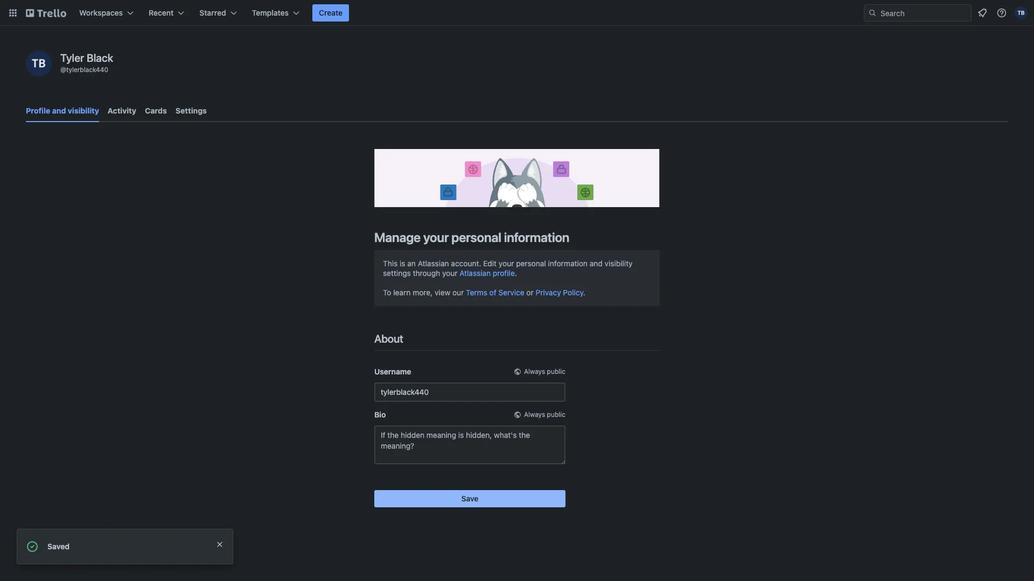 Task type: describe. For each thing, give the bounding box(es) containing it.
manage
[[374, 230, 421, 245]]

activity
[[108, 106, 136, 115]]

open information menu image
[[996, 8, 1007, 18]]

cards
[[145, 106, 167, 115]]

policy
[[563, 288, 583, 297]]

settings
[[175, 106, 207, 115]]

primary element
[[0, 0, 1034, 26]]

saved
[[47, 542, 70, 551]]

profile
[[26, 106, 50, 115]]

tylerblack440
[[66, 66, 108, 74]]

and inside profile and visibility link
[[52, 106, 66, 115]]

terms
[[466, 288, 487, 297]]

create
[[319, 8, 343, 17]]

. inside . to learn more, view our
[[515, 269, 517, 278]]

create button
[[312, 4, 349, 22]]

starred button
[[193, 4, 243, 22]]

1 vertical spatial your
[[499, 259, 514, 268]]

account.
[[451, 259, 481, 268]]

templates button
[[245, 4, 306, 22]]

atlassian profile
[[460, 269, 515, 278]]

1 horizontal spatial .
[[583, 288, 585, 297]]

Search field
[[877, 5, 971, 21]]

tyler black (tylerblack440) image
[[26, 51, 52, 76]]

recent button
[[142, 4, 191, 22]]

workspaces
[[79, 8, 123, 17]]

this is an atlassian account. edit your personal information and visibility settings through your
[[383, 259, 633, 278]]

@
[[60, 66, 66, 74]]

to
[[383, 288, 391, 297]]

visibility inside this is an atlassian account. edit your personal information and visibility settings through your
[[605, 259, 633, 268]]

terms of service or privacy policy .
[[466, 288, 585, 297]]

manage your personal information
[[374, 230, 569, 245]]

starred
[[199, 8, 226, 17]]

privacy
[[536, 288, 561, 297]]

dismiss flag image
[[215, 541, 224, 549]]

atlassian inside this is an atlassian account. edit your personal information and visibility settings through your
[[418, 259, 449, 268]]

privacy policy link
[[536, 288, 583, 297]]

settings link
[[175, 101, 207, 121]]

terms of service link
[[466, 288, 524, 297]]

always public for bio
[[524, 411, 565, 419]]

templates
[[252, 8, 289, 17]]

Username text field
[[374, 383, 565, 402]]

0 vertical spatial information
[[504, 230, 569, 245]]

personal inside this is an atlassian account. edit your personal information and visibility settings through your
[[516, 259, 546, 268]]

search image
[[868, 9, 877, 17]]



Task type: vqa. For each thing, say whether or not it's contained in the screenshot.
workspace inside James Peterson's workspace
no



Task type: locate. For each thing, give the bounding box(es) containing it.
1 vertical spatial and
[[590, 259, 603, 268]]

information up the policy
[[548, 259, 588, 268]]

. to learn more, view our
[[383, 269, 517, 297]]

0 horizontal spatial personal
[[451, 230, 501, 245]]

is
[[400, 259, 405, 268]]

0 vertical spatial always public
[[524, 368, 565, 376]]

and inside this is an atlassian account. edit your personal information and visibility settings through your
[[590, 259, 603, 268]]

information up this is an atlassian account. edit your personal information and visibility settings through your
[[504, 230, 569, 245]]

. right privacy at the right of page
[[583, 288, 585, 297]]

save
[[461, 494, 478, 503]]

1 vertical spatial atlassian
[[460, 269, 491, 278]]

information inside this is an atlassian account. edit your personal information and visibility settings through your
[[548, 259, 588, 268]]

personal up account.
[[451, 230, 501, 245]]

2 always public from the top
[[524, 411, 565, 419]]

0 horizontal spatial atlassian
[[418, 259, 449, 268]]

through
[[413, 269, 440, 278]]

back to home image
[[26, 4, 66, 22]]

atlassian up through in the top left of the page
[[418, 259, 449, 268]]

0 vertical spatial and
[[52, 106, 66, 115]]

2 vertical spatial your
[[442, 269, 457, 278]]

Bio text field
[[374, 426, 565, 465]]

visibility
[[68, 106, 99, 115], [605, 259, 633, 268]]

0 vertical spatial personal
[[451, 230, 501, 245]]

always for bio
[[524, 411, 545, 419]]

.
[[515, 269, 517, 278], [583, 288, 585, 297]]

personal
[[451, 230, 501, 245], [516, 259, 546, 268]]

1 vertical spatial visibility
[[605, 259, 633, 268]]

profile and visibility link
[[26, 101, 99, 122]]

cards link
[[145, 101, 167, 121]]

1 vertical spatial .
[[583, 288, 585, 297]]

2 always from the top
[[524, 411, 545, 419]]

1 vertical spatial information
[[548, 259, 588, 268]]

your
[[423, 230, 449, 245], [499, 259, 514, 268], [442, 269, 457, 278]]

tyler black (tylerblack440) image
[[1015, 6, 1028, 19]]

visibility inside profile and visibility link
[[68, 106, 99, 115]]

0 vertical spatial always
[[524, 368, 545, 376]]

black
[[87, 52, 113, 64]]

learn
[[393, 288, 411, 297]]

about
[[374, 333, 403, 345]]

profile and visibility
[[26, 106, 99, 115]]

public
[[547, 368, 565, 376], [547, 411, 565, 419]]

your up the profile
[[499, 259, 514, 268]]

activity link
[[108, 101, 136, 121]]

0 horizontal spatial and
[[52, 106, 66, 115]]

public for username
[[547, 368, 565, 376]]

1 vertical spatial always
[[524, 411, 545, 419]]

1 horizontal spatial personal
[[516, 259, 546, 268]]

service
[[498, 288, 524, 297]]

1 horizontal spatial and
[[590, 259, 603, 268]]

workspaces button
[[73, 4, 140, 22]]

an
[[407, 259, 416, 268]]

save button
[[374, 491, 565, 508]]

1 vertical spatial always public
[[524, 411, 565, 419]]

our
[[452, 288, 464, 297]]

1 vertical spatial public
[[547, 411, 565, 419]]

atlassian
[[418, 259, 449, 268], [460, 269, 491, 278]]

. up service
[[515, 269, 517, 278]]

0 vertical spatial visibility
[[68, 106, 99, 115]]

and
[[52, 106, 66, 115], [590, 259, 603, 268]]

information
[[504, 230, 569, 245], [548, 259, 588, 268]]

always public for username
[[524, 368, 565, 376]]

0 vertical spatial atlassian
[[418, 259, 449, 268]]

1 always public from the top
[[524, 368, 565, 376]]

0 vertical spatial public
[[547, 368, 565, 376]]

view
[[435, 288, 450, 297]]

0 horizontal spatial .
[[515, 269, 517, 278]]

1 public from the top
[[547, 368, 565, 376]]

always for username
[[524, 368, 545, 376]]

2 public from the top
[[547, 411, 565, 419]]

your down account.
[[442, 269, 457, 278]]

1 horizontal spatial atlassian
[[460, 269, 491, 278]]

username
[[374, 367, 411, 376]]

edit
[[483, 259, 497, 268]]

bio
[[374, 410, 386, 419]]

0 notifications image
[[976, 6, 989, 19]]

public for bio
[[547, 411, 565, 419]]

atlassian down account.
[[460, 269, 491, 278]]

more,
[[413, 288, 433, 297]]

atlassian profile link
[[460, 269, 515, 278]]

personal up or
[[516, 259, 546, 268]]

settings
[[383, 269, 411, 278]]

recent
[[149, 8, 174, 17]]

1 always from the top
[[524, 368, 545, 376]]

always
[[524, 368, 545, 376], [524, 411, 545, 419]]

or
[[526, 288, 534, 297]]

1 horizontal spatial visibility
[[605, 259, 633, 268]]

this
[[383, 259, 398, 268]]

tyler black @ tylerblack440
[[60, 52, 113, 74]]

always public
[[524, 368, 565, 376], [524, 411, 565, 419]]

0 vertical spatial .
[[515, 269, 517, 278]]

0 horizontal spatial visibility
[[68, 106, 99, 115]]

0 vertical spatial your
[[423, 230, 449, 245]]

profile
[[493, 269, 515, 278]]

1 vertical spatial personal
[[516, 259, 546, 268]]

of
[[489, 288, 496, 297]]

your up through in the top left of the page
[[423, 230, 449, 245]]

tyler
[[60, 52, 84, 64]]



